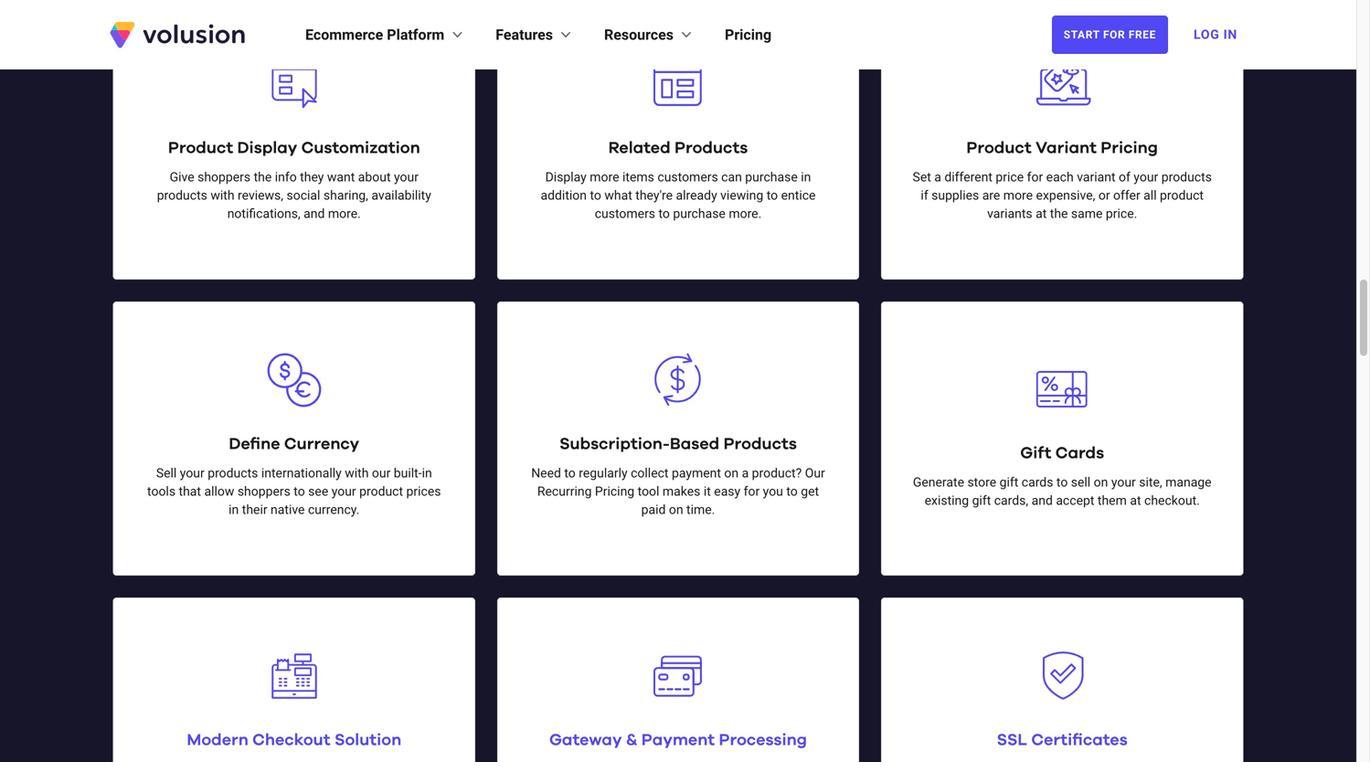 Task type: vqa. For each thing, say whether or not it's contained in the screenshot.
"Related Products"
yes



Task type: describe. For each thing, give the bounding box(es) containing it.
items
[[623, 170, 655, 185]]

price.
[[1107, 206, 1138, 221]]

more. inside display more items customers can purchase in addition to what they're already viewing to entice customers to purchase more.
[[729, 206, 762, 221]]

products inside "sell your products internationally with our built-in tools that allow shoppers to see your product prices in their native currency."
[[208, 466, 258, 481]]

are
[[983, 188, 1001, 203]]

cards
[[1022, 475, 1054, 490]]

with inside give shoppers the info they want about your products with reviews, social sharing, availability notifications, and more.
[[211, 188, 235, 203]]

0 horizontal spatial customers
[[595, 206, 656, 221]]

more inside set a different price for each variant of your products if supplies are more expensive, or offer all product variants at the same price.
[[1004, 188, 1033, 203]]

cards,
[[995, 494, 1029, 509]]

0 horizontal spatial gift
[[973, 494, 992, 509]]

payment
[[672, 466, 722, 481]]

sharing,
[[324, 188, 368, 203]]

display inside display more items customers can purchase in addition to what they're already viewing to entice customers to purchase more.
[[546, 170, 587, 185]]

at inside set a different price for each variant of your products if supplies are more expensive, or offer all product variants at the same price.
[[1036, 206, 1047, 221]]

info
[[275, 170, 297, 185]]

store
[[968, 475, 997, 490]]

entice
[[782, 188, 816, 203]]

resources button
[[605, 24, 696, 46]]

display more items customers can purchase in addition to what they're already viewing to entice customers to purchase more.
[[541, 170, 816, 221]]

customization
[[301, 140, 420, 157]]

expensive,
[[1037, 188, 1096, 203]]

cards
[[1056, 446, 1105, 462]]

give
[[170, 170, 194, 185]]

currency
[[284, 436, 360, 453]]

1 vertical spatial products
[[724, 436, 797, 453]]

prices
[[407, 484, 441, 500]]

for
[[1104, 28, 1126, 41]]

product for product variant pricing
[[967, 140, 1032, 157]]

all
[[1144, 188, 1157, 203]]

to inside "sell your products internationally with our built-in tools that allow shoppers to see your product prices in their native currency."
[[294, 484, 305, 500]]

subscription-based products
[[560, 436, 797, 453]]

makes
[[663, 484, 701, 500]]

to down 'they're'
[[659, 206, 670, 221]]

variant
[[1036, 140, 1097, 157]]

internationally
[[261, 466, 342, 481]]

accept
[[1057, 494, 1095, 509]]

a inside need to regularly collect payment on a product? our recurring pricing tool makes it easy for you to get paid on time.
[[742, 466, 749, 481]]

it
[[704, 484, 711, 500]]

with inside "sell your products internationally with our built-in tools that allow shoppers to see your product prices in their native currency."
[[345, 466, 369, 481]]

already
[[676, 188, 718, 203]]

site,
[[1140, 475, 1163, 490]]

sell
[[156, 466, 177, 481]]

what
[[605, 188, 633, 203]]

offer
[[1114, 188, 1141, 203]]

them
[[1098, 494, 1128, 509]]

tool
[[638, 484, 660, 500]]

same
[[1072, 206, 1103, 221]]

features button
[[496, 24, 575, 46]]

based
[[670, 436, 720, 453]]

log in
[[1194, 27, 1238, 42]]

or
[[1099, 188, 1111, 203]]

about
[[358, 170, 391, 185]]

pricing link
[[725, 24, 772, 46]]

want
[[327, 170, 355, 185]]

modern checkout solution link
[[187, 733, 402, 749]]

gift
[[1021, 446, 1052, 462]]

0 horizontal spatial on
[[669, 503, 684, 518]]

checkout
[[253, 733, 331, 749]]

in
[[1224, 27, 1238, 42]]

manage
[[1166, 475, 1212, 490]]

gift cards
[[1021, 446, 1105, 462]]

allow
[[204, 484, 234, 500]]

product inside set a different price for each variant of your products if supplies are more expensive, or offer all product variants at the same price.
[[1161, 188, 1204, 203]]

notifications,
[[227, 206, 301, 221]]

product?
[[752, 466, 802, 481]]

built-
[[394, 466, 422, 481]]

in inside display more items customers can purchase in addition to what they're already viewing to entice customers to purchase more.
[[801, 170, 812, 185]]

at inside generate store gift cards to sell on your site, manage existing gift cards, and accept them at checkout.
[[1131, 494, 1142, 509]]

1 horizontal spatial pricing
[[725, 26, 772, 43]]

ssl certificates link
[[997, 733, 1128, 749]]

define
[[229, 436, 280, 453]]

start for free
[[1064, 28, 1157, 41]]

reviews,
[[238, 188, 284, 203]]

certificates
[[1032, 733, 1128, 749]]

0 horizontal spatial display
[[237, 140, 297, 157]]

variant
[[1077, 170, 1116, 185]]

variants
[[988, 206, 1033, 221]]

you
[[763, 484, 784, 500]]

log in link
[[1183, 15, 1249, 55]]

ecommerce
[[305, 26, 383, 43]]

product for product display customization
[[168, 140, 233, 157]]

1 vertical spatial in
[[422, 466, 432, 481]]

payment
[[642, 733, 715, 749]]

platform
[[387, 26, 445, 43]]

recurring
[[538, 484, 592, 500]]

gateway & payment processing
[[550, 733, 808, 749]]



Task type: locate. For each thing, give the bounding box(es) containing it.
your up the currency.
[[332, 484, 356, 500]]

with left "reviews,"
[[211, 188, 235, 203]]

each
[[1047, 170, 1074, 185]]

1 vertical spatial the
[[1051, 206, 1069, 221]]

on inside generate store gift cards to sell on your site, manage existing gift cards, and accept them at checkout.
[[1094, 475, 1109, 490]]

1 horizontal spatial purchase
[[746, 170, 798, 185]]

shoppers inside give shoppers the info they want about your products with reviews, social sharing, availability notifications, and more.
[[198, 170, 251, 185]]

start for free link
[[1052, 16, 1169, 54]]

products
[[1162, 170, 1213, 185], [157, 188, 207, 203], [208, 466, 258, 481]]

in up entice
[[801, 170, 812, 185]]

1 horizontal spatial the
[[1051, 206, 1069, 221]]

at down the expensive,
[[1036, 206, 1047, 221]]

2 vertical spatial in
[[229, 503, 239, 518]]

0 horizontal spatial purchase
[[673, 206, 726, 221]]

for inside need to regularly collect payment on a product? our recurring pricing tool makes it easy for you to get paid on time.
[[744, 484, 760, 500]]

1 vertical spatial customers
[[595, 206, 656, 221]]

customers up the already
[[658, 170, 719, 185]]

product inside "sell your products internationally with our built-in tools that allow shoppers to see your product prices in their native currency."
[[360, 484, 403, 500]]

supplies
[[932, 188, 980, 203]]

1 product from the left
[[168, 140, 233, 157]]

0 vertical spatial shoppers
[[198, 170, 251, 185]]

time.
[[687, 503, 716, 518]]

2 product from the left
[[967, 140, 1032, 157]]

to up the recurring
[[565, 466, 576, 481]]

and inside give shoppers the info they want about your products with reviews, social sharing, availability notifications, and more.
[[304, 206, 325, 221]]

0 horizontal spatial product
[[360, 484, 403, 500]]

1 horizontal spatial at
[[1131, 494, 1142, 509]]

0 vertical spatial customers
[[658, 170, 719, 185]]

products inside set a different price for each variant of your products if supplies are more expensive, or offer all product variants at the same price.
[[1162, 170, 1213, 185]]

that
[[179, 484, 201, 500]]

to left the what
[[590, 188, 602, 203]]

give shoppers the info they want about your products with reviews, social sharing, availability notifications, and more.
[[157, 170, 432, 221]]

1 vertical spatial purchase
[[673, 206, 726, 221]]

0 horizontal spatial product
[[168, 140, 233, 157]]

0 vertical spatial in
[[801, 170, 812, 185]]

purchase down the already
[[673, 206, 726, 221]]

ecommerce platform button
[[305, 24, 467, 46]]

display up info
[[237, 140, 297, 157]]

your up them
[[1112, 475, 1137, 490]]

in left their
[[229, 503, 239, 518]]

related
[[609, 140, 671, 157]]

ecommerce platform
[[305, 26, 445, 43]]

for left each
[[1028, 170, 1044, 185]]

price
[[996, 170, 1024, 185]]

at right them
[[1131, 494, 1142, 509]]

product down our
[[360, 484, 403, 500]]

0 horizontal spatial products
[[157, 188, 207, 203]]

0 vertical spatial gift
[[1000, 475, 1019, 490]]

1 horizontal spatial more
[[1004, 188, 1033, 203]]

1 horizontal spatial on
[[725, 466, 739, 481]]

more inside display more items customers can purchase in addition to what they're already viewing to entice customers to purchase more.
[[590, 170, 620, 185]]

more. down sharing,
[[328, 206, 361, 221]]

on up easy
[[725, 466, 739, 481]]

products inside give shoppers the info they want about your products with reviews, social sharing, availability notifications, and more.
[[157, 188, 207, 203]]

your
[[394, 170, 419, 185], [1134, 170, 1159, 185], [180, 466, 205, 481], [1112, 475, 1137, 490], [332, 484, 356, 500]]

a inside set a different price for each variant of your products if supplies are more expensive, or offer all product variants at the same price.
[[935, 170, 942, 185]]

your up that
[[180, 466, 205, 481]]

your inside generate store gift cards to sell on your site, manage existing gift cards, and accept them at checkout.
[[1112, 475, 1137, 490]]

2 horizontal spatial pricing
[[1101, 140, 1159, 157]]

more up the what
[[590, 170, 620, 185]]

2 horizontal spatial products
[[1162, 170, 1213, 185]]

display up addition
[[546, 170, 587, 185]]

0 vertical spatial with
[[211, 188, 235, 203]]

1 horizontal spatial customers
[[658, 170, 719, 185]]

1 horizontal spatial a
[[935, 170, 942, 185]]

related products
[[609, 140, 748, 157]]

modern
[[187, 733, 249, 749]]

shoppers
[[198, 170, 251, 185], [238, 484, 291, 500]]

easy
[[715, 484, 741, 500]]

currency.
[[308, 503, 360, 518]]

1 horizontal spatial products
[[208, 466, 258, 481]]

can
[[722, 170, 742, 185]]

solution
[[335, 733, 402, 749]]

0 horizontal spatial the
[[254, 170, 272, 185]]

0 vertical spatial products
[[1162, 170, 1213, 185]]

0 vertical spatial at
[[1036, 206, 1047, 221]]

1 horizontal spatial display
[[546, 170, 587, 185]]

get
[[801, 484, 820, 500]]

0 vertical spatial product
[[1161, 188, 1204, 203]]

gift
[[1000, 475, 1019, 490], [973, 494, 992, 509]]

1 vertical spatial product
[[360, 484, 403, 500]]

0 vertical spatial products
[[675, 140, 748, 157]]

1 vertical spatial and
[[1032, 494, 1053, 509]]

customers down the what
[[595, 206, 656, 221]]

0 vertical spatial the
[[254, 170, 272, 185]]

the up "reviews,"
[[254, 170, 272, 185]]

more
[[590, 170, 620, 185], [1004, 188, 1033, 203]]

product display customization
[[168, 140, 420, 157]]

modern checkout solution
[[187, 733, 402, 749]]

1 horizontal spatial for
[[1028, 170, 1044, 185]]

and inside generate store gift cards to sell on your site, manage existing gift cards, and accept them at checkout.
[[1032, 494, 1053, 509]]

tools
[[147, 484, 176, 500]]

0 horizontal spatial and
[[304, 206, 325, 221]]

pricing inside need to regularly collect payment on a product? our recurring pricing tool makes it easy for you to get paid on time.
[[595, 484, 635, 500]]

to down internationally
[[294, 484, 305, 500]]

sell your products internationally with our built-in tools that allow shoppers to see your product prices in their native currency.
[[147, 466, 441, 518]]

viewing
[[721, 188, 764, 203]]

native
[[271, 503, 305, 518]]

features
[[496, 26, 553, 43]]

products up allow
[[208, 466, 258, 481]]

on down makes
[[669, 503, 684, 518]]

2 vertical spatial products
[[208, 466, 258, 481]]

gateway & payment processing link
[[550, 733, 808, 749]]

a left product?
[[742, 466, 749, 481]]

processing
[[719, 733, 808, 749]]

the
[[254, 170, 272, 185], [1051, 206, 1069, 221]]

0 vertical spatial purchase
[[746, 170, 798, 185]]

with left our
[[345, 466, 369, 481]]

0 vertical spatial and
[[304, 206, 325, 221]]

0 horizontal spatial a
[[742, 466, 749, 481]]

the inside set a different price for each variant of your products if supplies are more expensive, or offer all product variants at the same price.
[[1051, 206, 1069, 221]]

start
[[1064, 28, 1101, 41]]

product up "price"
[[967, 140, 1032, 157]]

sell
[[1072, 475, 1091, 490]]

shoppers up "reviews,"
[[198, 170, 251, 185]]

0 horizontal spatial at
[[1036, 206, 1047, 221]]

more up variants in the top of the page
[[1004, 188, 1033, 203]]

shoppers up their
[[238, 484, 291, 500]]

social
[[287, 188, 320, 203]]

need to regularly collect payment on a product? our recurring pricing tool makes it easy for you to get paid on time.
[[532, 466, 826, 518]]

they
[[300, 170, 324, 185]]

existing
[[925, 494, 970, 509]]

your up all on the right of page
[[1134, 170, 1159, 185]]

and down social
[[304, 206, 325, 221]]

define currency
[[229, 436, 360, 453]]

with
[[211, 188, 235, 203], [345, 466, 369, 481]]

1 horizontal spatial and
[[1032, 494, 1053, 509]]

2 vertical spatial pricing
[[595, 484, 635, 500]]

1 vertical spatial at
[[1131, 494, 1142, 509]]

purchase up entice
[[746, 170, 798, 185]]

our
[[805, 466, 826, 481]]

gift up cards,
[[1000, 475, 1019, 490]]

more. inside give shoppers the info they want about your products with reviews, social sharing, availability notifications, and more.
[[328, 206, 361, 221]]

0 horizontal spatial in
[[229, 503, 239, 518]]

in
[[801, 170, 812, 185], [422, 466, 432, 481], [229, 503, 239, 518]]

0 vertical spatial a
[[935, 170, 942, 185]]

1 vertical spatial pricing
[[1101, 140, 1159, 157]]

and
[[304, 206, 325, 221], [1032, 494, 1053, 509]]

to left entice
[[767, 188, 778, 203]]

free
[[1129, 28, 1157, 41]]

ssl certificates
[[997, 733, 1128, 749]]

if
[[921, 188, 929, 203]]

to
[[590, 188, 602, 203], [767, 188, 778, 203], [659, 206, 670, 221], [565, 466, 576, 481], [1057, 475, 1068, 490], [294, 484, 305, 500], [787, 484, 798, 500]]

0 horizontal spatial more
[[590, 170, 620, 185]]

of
[[1119, 170, 1131, 185]]

and down cards
[[1032, 494, 1053, 509]]

on right sell
[[1094, 475, 1109, 490]]

your up availability
[[394, 170, 419, 185]]

a right set
[[935, 170, 942, 185]]

pricing
[[725, 26, 772, 43], [1101, 140, 1159, 157], [595, 484, 635, 500]]

in up prices
[[422, 466, 432, 481]]

1 vertical spatial gift
[[973, 494, 992, 509]]

0 vertical spatial display
[[237, 140, 297, 157]]

the down the expensive,
[[1051, 206, 1069, 221]]

2 more. from the left
[[729, 206, 762, 221]]

1 vertical spatial a
[[742, 466, 749, 481]]

1 horizontal spatial product
[[967, 140, 1032, 157]]

0 horizontal spatial more.
[[328, 206, 361, 221]]

to left get
[[787, 484, 798, 500]]

set a different price for each variant of your products if supplies are more expensive, or offer all product variants at the same price.
[[913, 170, 1213, 221]]

regularly
[[579, 466, 628, 481]]

2 horizontal spatial in
[[801, 170, 812, 185]]

more.
[[328, 206, 361, 221], [729, 206, 762, 221]]

set
[[913, 170, 932, 185]]

0 horizontal spatial for
[[744, 484, 760, 500]]

to left sell
[[1057, 475, 1068, 490]]

ssl
[[997, 733, 1028, 749]]

products right the 'of'
[[1162, 170, 1213, 185]]

2 horizontal spatial on
[[1094, 475, 1109, 490]]

products up can
[[675, 140, 748, 157]]

addition
[[541, 188, 587, 203]]

0 horizontal spatial with
[[211, 188, 235, 203]]

1 horizontal spatial more.
[[729, 206, 762, 221]]

0 vertical spatial more
[[590, 170, 620, 185]]

1 more. from the left
[[328, 206, 361, 221]]

shoppers inside "sell your products internationally with our built-in tools that allow shoppers to see your product prices in their native currency."
[[238, 484, 291, 500]]

paid
[[642, 503, 666, 518]]

0 vertical spatial pricing
[[725, 26, 772, 43]]

our
[[372, 466, 391, 481]]

gift down store in the bottom right of the page
[[973, 494, 992, 509]]

product up give on the left top
[[168, 140, 233, 157]]

subscription-
[[560, 436, 670, 453]]

1 vertical spatial with
[[345, 466, 369, 481]]

product variant pricing
[[967, 140, 1159, 157]]

gateway
[[550, 733, 622, 749]]

resources
[[605, 26, 674, 43]]

1 horizontal spatial with
[[345, 466, 369, 481]]

at
[[1036, 206, 1047, 221], [1131, 494, 1142, 509]]

a
[[935, 170, 942, 185], [742, 466, 749, 481]]

1 horizontal spatial in
[[422, 466, 432, 481]]

1 vertical spatial shoppers
[[238, 484, 291, 500]]

1 vertical spatial more
[[1004, 188, 1033, 203]]

0 vertical spatial for
[[1028, 170, 1044, 185]]

more. down viewing
[[729, 206, 762, 221]]

products down give on the left top
[[157, 188, 207, 203]]

1 vertical spatial display
[[546, 170, 587, 185]]

1 vertical spatial products
[[157, 188, 207, 203]]

generate
[[913, 475, 965, 490]]

their
[[242, 503, 268, 518]]

0 horizontal spatial pricing
[[595, 484, 635, 500]]

the inside give shoppers the info they want about your products with reviews, social sharing, availability notifications, and more.
[[254, 170, 272, 185]]

for left you
[[744, 484, 760, 500]]

to inside generate store gift cards to sell on your site, manage existing gift cards, and accept them at checkout.
[[1057, 475, 1068, 490]]

your inside set a different price for each variant of your products if supplies are more expensive, or offer all product variants at the same price.
[[1134, 170, 1159, 185]]

1 horizontal spatial product
[[1161, 188, 1204, 203]]

products
[[675, 140, 748, 157], [724, 436, 797, 453]]

1 horizontal spatial gift
[[1000, 475, 1019, 490]]

products up product?
[[724, 436, 797, 453]]

for inside set a different price for each variant of your products if supplies are more expensive, or offer all product variants at the same price.
[[1028, 170, 1044, 185]]

product right all on the right of page
[[1161, 188, 1204, 203]]

&
[[626, 733, 638, 749]]

generate store gift cards to sell on your site, manage existing gift cards, and accept them at checkout.
[[913, 475, 1212, 509]]

1 vertical spatial for
[[744, 484, 760, 500]]

your inside give shoppers the info they want about your products with reviews, social sharing, availability notifications, and more.
[[394, 170, 419, 185]]



